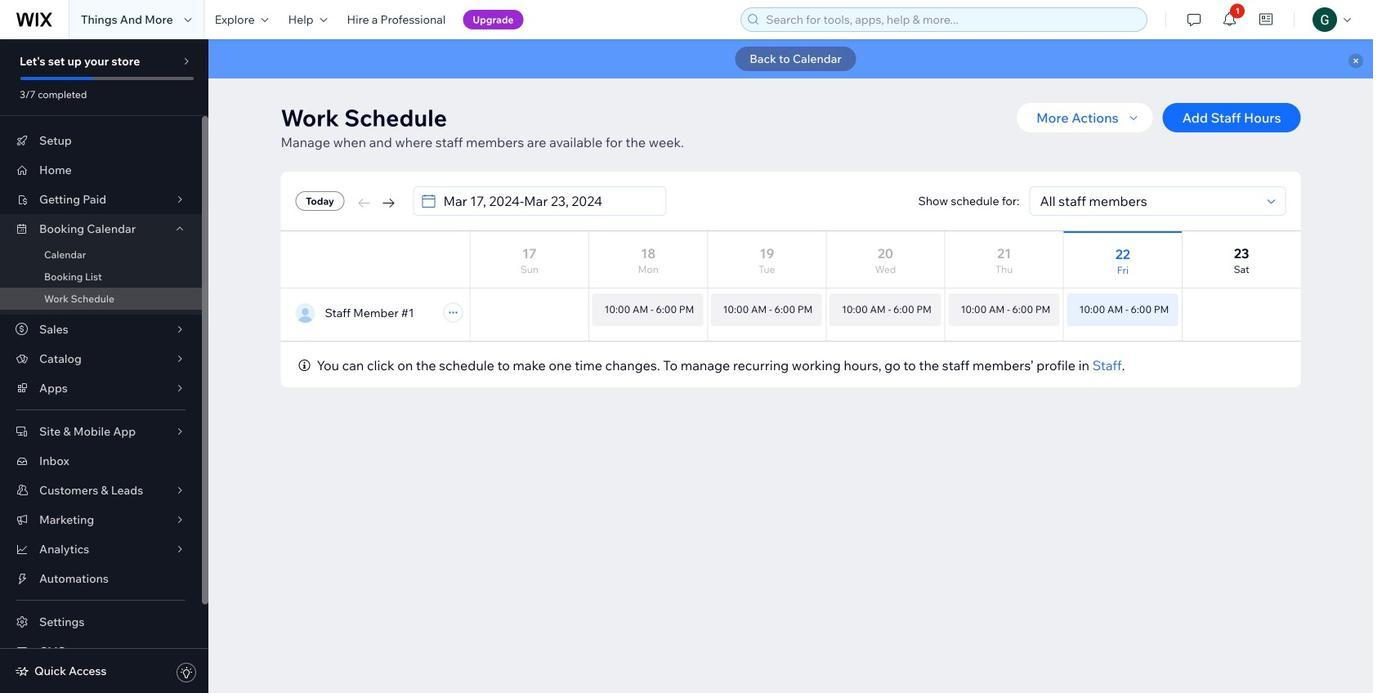 Task type: vqa. For each thing, say whether or not it's contained in the screenshot.
Mar 17, 2024-Mar 23, 2024 field
yes



Task type: locate. For each thing, give the bounding box(es) containing it.
grid
[[281, 231, 1302, 343]]

alert
[[209, 39, 1374, 79]]

None field
[[1036, 187, 1263, 215]]

Mar 17, 2024-Mar 23, 2024 field
[[439, 187, 661, 215]]



Task type: describe. For each thing, give the bounding box(es) containing it.
sidebar element
[[0, 39, 209, 694]]

Search for tools, apps, help & more... field
[[762, 8, 1143, 31]]



